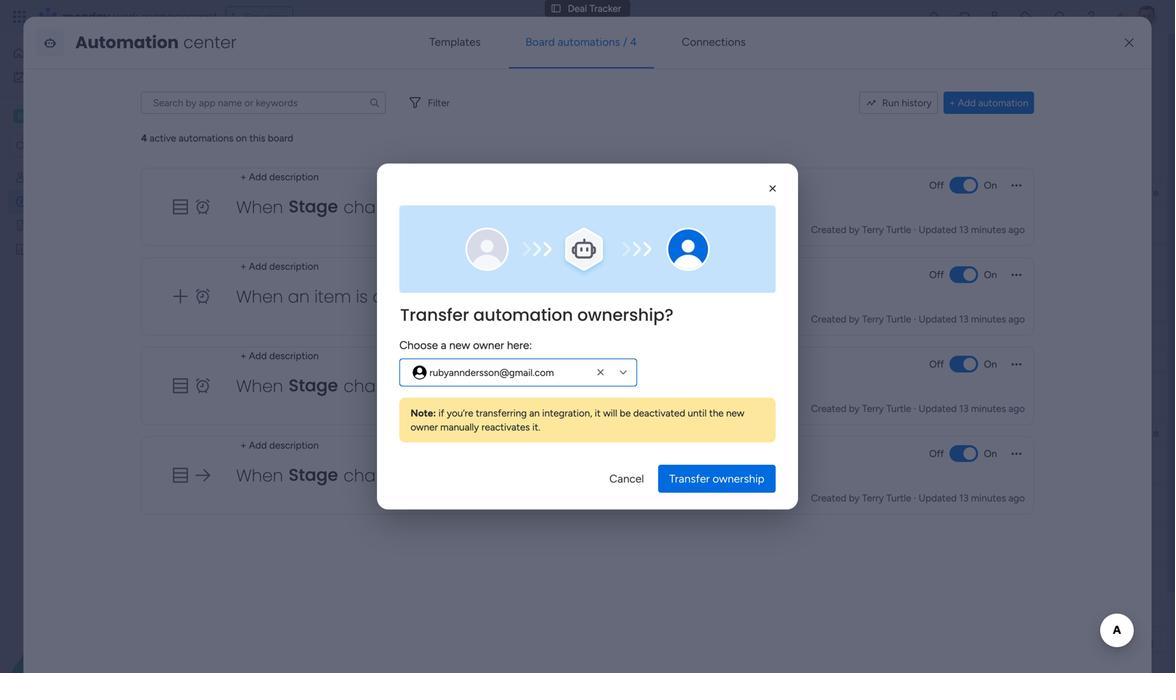 Task type: vqa. For each thing, say whether or not it's contained in the screenshot.
the topmost + Add item text box
no



Task type: describe. For each thing, give the bounding box(es) containing it.
2 close date field from the top
[[992, 426, 1047, 441]]

active
[[150, 132, 176, 144]]

search everything image
[[1053, 10, 1067, 24]]

reactivates
[[482, 422, 530, 433]]

deal name 4
[[264, 459, 319, 471]]

add inside button
[[958, 97, 976, 109]]

1 deal value field from the top
[[914, 185, 967, 200]]

templates
[[429, 35, 481, 49]]

minutes for won
[[971, 224, 1006, 236]]

kanban
[[301, 86, 334, 98]]

to inside when stage changes to
[[421, 464, 438, 488]]

lottie animation element
[[0, 532, 178, 674]]

automation inside document
[[473, 304, 573, 327]]

31
[[839, 499, 848, 510]]

deal name 3
[[264, 297, 318, 309]]

will
[[603, 408, 617, 419]]

monday
[[62, 9, 110, 24]]

2023
[[1125, 630, 1149, 643]]

3 v2 ellipsis image from the top
[[1012, 451, 1022, 465]]

here:
[[507, 339, 532, 352]]

integrate
[[906, 86, 946, 98]]

$270,000
[[919, 351, 963, 363]]

+ add automation button
[[944, 92, 1034, 114]]

1 vertical spatial 4
[[141, 132, 147, 144]]

automation
[[75, 31, 179, 54]]

1 vertical spatial deal tracker
[[213, 44, 350, 76]]

dec 17, 2023 earliest
[[1089, 630, 1149, 650]]

integrate button
[[882, 78, 1017, 107]]

terry for closed won
[[862, 492, 884, 504]]

33 days
[[850, 258, 882, 269]]

closed
[[605, 464, 664, 487]]

stage for when stage changes to lost , set close date to current date
[[289, 374, 338, 398]]

2
[[313, 258, 318, 270]]

name for 2
[[286, 258, 310, 270]]

on for closed won
[[984, 448, 997, 460]]

1 24 from the top
[[1024, 460, 1035, 471]]

updated for lost
[[919, 403, 957, 415]]

date inside when stage changes to won , set close date to current date
[[571, 195, 611, 219]]

add for deal creation date
[[249, 260, 267, 272]]

new inside if you're transferring an integration, it will be deactivated until the new owner manually reactivates it.
[[726, 408, 745, 419]]

, for lost
[[477, 375, 480, 398]]

set deal creation date to today
[[443, 285, 705, 309]]

47 days
[[849, 220, 882, 231]]

automation center
[[75, 31, 237, 54]]

0 vertical spatial owner
[[473, 339, 504, 352]]

+ add description field for deal creation date
[[237, 259, 322, 274]]

new for new deal
[[218, 123, 238, 135]]

main table
[[234, 86, 280, 98]]

2 deal value field from the top
[[914, 426, 967, 441]]

Search by app name or keywords search field
[[141, 92, 386, 114]]

when for when stage changes to won , set close date to current date
[[236, 196, 283, 219]]

if
[[439, 408, 444, 419]]

transfer automation ownership? document
[[377, 164, 798, 510]]

1 deal length from the top
[[834, 187, 884, 199]]

deal value for second deal value field from the top
[[918, 427, 964, 439]]

1 levy from the top
[[677, 258, 697, 269]]

today
[[657, 285, 705, 309]]

13 for deal creation date
[[959, 313, 969, 325]]

set for lost
[[484, 375, 509, 398]]

+ for lost
[[240, 350, 246, 362]]

help
[[1116, 638, 1141, 652]]

board
[[526, 35, 555, 49]]

off for closed won
[[929, 448, 944, 460]]

3
[[313, 297, 318, 309]]

monday work management
[[62, 9, 217, 24]]

created by terry turtle · updated 13 minutes ago for won
[[811, 224, 1025, 236]]

management
[[141, 9, 217, 24]]

2 high from the top
[[767, 257, 788, 269]]

home link
[[8, 42, 170, 64]]

owner inside if you're transferring an integration, it will be deactivated until the new owner manually reactivates it.
[[411, 422, 438, 433]]

-
[[668, 538, 672, 549]]

transfer for transfer ownership
[[669, 473, 710, 486]]

created for closed won
[[811, 492, 847, 504]]

ago for deal creation date
[[1009, 313, 1025, 325]]

center
[[183, 31, 237, 54]]

to up be
[[612, 375, 628, 398]]

active
[[241, 157, 280, 175]]

days for 33 days
[[862, 258, 882, 269]]

to inside set deal creation date to today
[[635, 285, 652, 309]]

to left the discovery
[[421, 196, 438, 219]]

set for won
[[489, 196, 514, 219]]

stage for when stage changes to
[[289, 464, 338, 487]]

2 priority field from the top
[[758, 426, 796, 441]]

doyle
[[677, 219, 700, 230]]

2 phoenix from the top
[[643, 498, 675, 510]]

transferring
[[476, 408, 527, 419]]

by for closed won
[[849, 492, 860, 504]]

1 jan 24 from the top
[[1007, 460, 1035, 471]]

closed won
[[605, 464, 707, 487]]

close image
[[766, 182, 780, 196]]

close inside when stage changes to lost , set close date to current date
[[514, 374, 562, 398]]

transfer automation ownership? image
[[399, 206, 776, 293]]

1 phoenix levy from the top
[[643, 258, 697, 269]]

terry turtle image
[[1136, 6, 1158, 28]]

1 close date field from the top
[[992, 185, 1047, 200]]

17,
[[1110, 630, 1122, 643]]

value for second deal value field from the top
[[940, 427, 964, 439]]

transfer automation ownership?
[[400, 304, 674, 327]]

main
[[234, 86, 255, 98]]

when an item is created
[[236, 285, 438, 309]]

run history
[[882, 97, 932, 109]]

off for won
[[929, 179, 944, 191]]

1 vertical spatial won
[[668, 464, 707, 487]]

0 vertical spatial tracker
[[589, 2, 621, 14]]

new deal button
[[212, 118, 264, 141]]

2 deal creation date from the top
[[1079, 427, 1159, 439]]

on for deal creation date
[[984, 269, 997, 281]]

$70,000
[[923, 219, 959, 230]]

minutes for deal creation date
[[971, 313, 1006, 325]]

board automations / 4
[[526, 35, 637, 49]]

1 deal creation date from the top
[[1079, 187, 1159, 199]]

an inside if you're transferring an integration, it will be deactivated until the new owner manually reactivates it.
[[529, 408, 540, 419]]

home
[[31, 47, 57, 59]]

workspace image
[[13, 108, 27, 124]]

table
[[257, 86, 280, 98]]

Deal Tracker field
[[209, 44, 353, 76]]

+ add description for closed won
[[240, 440, 319, 451]]

notifications image
[[927, 10, 941, 24]]

updated for won
[[919, 224, 957, 236]]

history
[[902, 97, 932, 109]]

31 total days
[[839, 499, 892, 510]]

date inside when stage changes to won , set close date to current date
[[702, 196, 741, 219]]

connections button
[[665, 25, 763, 59]]

cancel button
[[598, 465, 655, 493]]

1 leilani from the top
[[642, 297, 668, 308]]

+ add automation
[[949, 97, 1029, 109]]

add for won
[[249, 171, 267, 183]]

run
[[882, 97, 899, 109]]

1 length from the top
[[856, 187, 884, 199]]

+ add description for lost
[[240, 350, 319, 362]]

search image
[[369, 97, 380, 108]]

dec
[[1089, 630, 1107, 643]]

2 24 from the top
[[1024, 498, 1035, 510]]

plans
[[264, 11, 287, 23]]

47
[[849, 220, 860, 231]]

2 leilani krause from the top
[[642, 460, 697, 471]]

date inside when stage changes to lost , set close date to current date
[[566, 374, 606, 398]]

0 horizontal spatial new
[[449, 339, 470, 352]]

ownership?
[[577, 304, 674, 327]]

, for won
[[482, 196, 485, 219]]

2 jan from the top
[[1007, 498, 1022, 510]]

home option
[[8, 42, 170, 64]]

proposal
[[454, 257, 492, 269]]

when for when stage changes to lost , set close date to current date
[[236, 375, 283, 398]]

1 horizontal spatial deal tracker
[[568, 2, 621, 14]]

stage for when stage changes to won , set close date to current date
[[289, 195, 338, 219]]

2 close date from the top
[[996, 427, 1044, 439]]

run history button
[[859, 92, 938, 114]]

1 leilani krause from the top
[[642, 297, 697, 308]]

add view image
[[352, 87, 358, 97]]

add for closed won
[[249, 440, 267, 451]]

2 vertical spatial won
[[463, 498, 483, 510]]

description for closed won
[[269, 440, 319, 451]]

note:
[[411, 408, 436, 419]]

1 deal length field from the top
[[830, 185, 887, 200]]

date inside when stage changes to lost , set close date to current date
[[697, 375, 736, 398]]

2 levy from the top
[[677, 498, 697, 510]]

won inside when stage changes to won , set close date to current date
[[443, 195, 482, 219]]

ago for closed won
[[1009, 492, 1025, 504]]

set inside set deal creation date to today
[[443, 285, 468, 309]]

when stage changes to lost , set close date to current date
[[236, 374, 736, 398]]

b button
[[10, 104, 136, 128]]

you're
[[447, 408, 473, 419]]

$89,000
[[923, 499, 959, 510]]

Stage field
[[457, 426, 490, 441]]

deal inside set deal creation date to today
[[473, 285, 511, 308]]

$270,000 sum
[[919, 351, 963, 371]]

created by terry turtle · updated 13 minutes ago for deal creation date
[[811, 313, 1025, 325]]

by for won
[[849, 224, 860, 236]]

a
[[441, 339, 447, 352]]

deal value for second deal value field from the bottom
[[918, 187, 964, 199]]

integration,
[[542, 408, 592, 419]]

this
[[249, 132, 265, 144]]

by for deal creation date
[[849, 313, 860, 325]]

when stage changes to won , set close date to current date
[[236, 195, 741, 219]]

public dashboard image
[[15, 243, 28, 256]]

help image
[[1084, 10, 1098, 24]]

deal name 2
[[264, 258, 318, 270]]

1 horizontal spatial 4
[[313, 459, 319, 471]]

monday marketplace image
[[1019, 10, 1033, 24]]

description for lost
[[269, 350, 319, 362]]

0 horizontal spatial an
[[288, 285, 310, 309]]

filter board by anything image
[[476, 121, 492, 138]]

13 for won
[[959, 224, 969, 236]]



Task type: locate. For each thing, give the bounding box(es) containing it.
2 priority from the top
[[762, 427, 793, 439]]

0 vertical spatial priority
[[762, 187, 793, 199]]

description up deal name 3
[[269, 260, 319, 272]]

automation
[[978, 97, 1029, 109], [473, 304, 573, 327]]

1 vertical spatial deal length
[[834, 427, 884, 439]]

4 inside board automations / 4 button
[[630, 35, 637, 49]]

minutes for lost
[[971, 403, 1006, 415]]

1 vertical spatial low
[[768, 498, 786, 510]]

2 deal creation date field from the top
[[1075, 426, 1162, 441]]

transfer for transfer automation ownership?
[[400, 304, 469, 327]]

close inside when stage changes to won , set close date to current date
[[519, 195, 567, 219]]

phoenix levy down closed won
[[643, 498, 697, 510]]

+ add description field down deal name 3
[[237, 348, 322, 364]]

minutes
[[971, 224, 1006, 236], [971, 313, 1006, 325], [971, 403, 1006, 415], [971, 492, 1006, 504]]

+ inside button
[[949, 97, 955, 109]]

4 13 from the top
[[959, 492, 969, 504]]

choose
[[399, 339, 438, 352]]

4 off from the top
[[929, 448, 944, 460]]

1 jan from the top
[[1007, 460, 1022, 471]]

1 horizontal spatial new
[[463, 537, 483, 549]]

created by terry turtle · updated 13 minutes ago down '$119,000'
[[811, 492, 1025, 504]]

close
[[996, 187, 1021, 199], [519, 195, 567, 219], [514, 374, 562, 398], [996, 427, 1021, 439]]

created by terry turtle · updated 13 minutes ago for closed won
[[811, 492, 1025, 504]]

0 vertical spatial current
[[638, 196, 697, 219]]

0 vertical spatial changes
[[344, 196, 416, 219]]

deal tracker up table
[[213, 44, 350, 76]]

deal value up '$119,000'
[[918, 427, 964, 439]]

2 value from the top
[[940, 427, 964, 439]]

, up proposal
[[482, 196, 485, 219]]

main table button
[[212, 81, 291, 104]]

0 horizontal spatial owner
[[411, 422, 438, 433]]

be
[[620, 408, 631, 419]]

by
[[849, 224, 860, 236], [849, 313, 860, 325], [849, 403, 860, 415], [849, 492, 860, 504]]

add up deal name 3
[[249, 260, 267, 272]]

icon image
[[171, 198, 190, 216], [193, 198, 212, 216], [171, 287, 190, 306], [193, 287, 212, 306], [171, 377, 190, 396], [193, 377, 212, 396], [171, 466, 190, 485], [193, 466, 212, 485]]

3 description from the top
[[269, 350, 319, 362]]

4 when from the top
[[236, 464, 283, 488]]

2 minutes from the top
[[971, 313, 1006, 325]]

low
[[768, 459, 786, 471], [768, 498, 786, 510]]

2 created from the top
[[811, 313, 847, 325]]

templates button
[[413, 25, 498, 59]]

description down deal name 3
[[269, 350, 319, 362]]

to left madison
[[617, 196, 633, 219]]

v2 ellipsis image
[[1012, 272, 1022, 286], [1012, 361, 1022, 376], [1012, 451, 1022, 465]]

updated for deal creation date
[[919, 313, 957, 325]]

2 by from the top
[[849, 313, 860, 325]]

1 high from the top
[[767, 219, 788, 230]]

current for when stage changes to lost , set close date to current date
[[633, 375, 692, 398]]

1 vertical spatial priority
[[762, 427, 793, 439]]

13 right $89,000
[[959, 492, 969, 504]]

automation down board activity icon
[[978, 97, 1029, 109]]

ago for lost
[[1009, 403, 1025, 415]]

value up '$119,000'
[[940, 427, 964, 439]]

phoenix levy up today
[[643, 258, 697, 269]]

deal value field up '$119,000'
[[914, 426, 967, 441]]

terry for deal creation date
[[862, 313, 884, 325]]

when for when an item is created
[[236, 285, 283, 309]]

off for lost
[[929, 358, 944, 370]]

creation
[[1101, 187, 1137, 199], [516, 285, 586, 308], [1101, 427, 1137, 439]]

0 vertical spatial name
[[286, 258, 310, 270]]

1 + add description from the top
[[240, 171, 319, 183]]

description for deal creation date
[[269, 260, 319, 272]]

an up it.
[[529, 408, 540, 419]]

turtle for won
[[886, 224, 911, 236]]

1 13 from the top
[[959, 224, 969, 236]]

1 vertical spatial owner
[[411, 422, 438, 433]]

2 jan 24 from the top
[[1007, 498, 1035, 510]]

1 vertical spatial krause
[[670, 460, 697, 471]]

terry for won
[[862, 224, 884, 236]]

days right 'total'
[[872, 499, 892, 510]]

2 deal length from the top
[[834, 427, 884, 439]]

days right the 47 on the top of page
[[862, 220, 882, 231]]

, inside when stage changes to won , set close date to current date
[[482, 196, 485, 219]]

1 phoenix from the top
[[643, 258, 675, 269]]

on
[[984, 179, 997, 191], [984, 269, 997, 281], [984, 358, 997, 370], [984, 448, 997, 460]]

None search field
[[141, 92, 386, 114]]

0 horizontal spatial deal tracker
[[213, 44, 350, 76]]

ownership
[[713, 473, 765, 486]]

Priority field
[[758, 185, 796, 200], [758, 426, 796, 441]]

1 vertical spatial new
[[726, 408, 745, 419]]

v2 ellipsis image for to today
[[1012, 272, 1022, 286]]

0 horizontal spatial tracker
[[267, 44, 350, 76]]

3 terry from the top
[[862, 403, 884, 415]]

close date
[[996, 187, 1044, 199], [996, 427, 1044, 439]]

1 vertical spatial new
[[463, 537, 483, 549]]

board activity image
[[1021, 52, 1038, 69]]

deal length
[[834, 187, 884, 199], [834, 427, 884, 439]]

1 vertical spatial ,
[[477, 375, 480, 398]]

owner down note:
[[411, 422, 438, 433]]

stage inside when stage changes to
[[289, 464, 338, 487]]

list box
[[0, 163, 178, 450]]

1 by from the top
[[849, 224, 860, 236]]

length left 'column information' image
[[856, 427, 884, 439]]

0 vertical spatial 24
[[1024, 460, 1035, 471]]

+ add description for won
[[240, 171, 319, 183]]

add down deal name 3
[[249, 350, 267, 362]]

0 vertical spatial levy
[[677, 258, 697, 269]]

3 off from the top
[[929, 358, 944, 370]]

2 vertical spatial changes
[[344, 464, 416, 488]]

3 changes from the top
[[344, 464, 416, 488]]

on for lost
[[984, 358, 997, 370]]

2 + add description from the top
[[240, 260, 319, 272]]

updated down sum
[[919, 403, 957, 415]]

3 13 from the top
[[959, 403, 969, 415]]

2 + add description field from the top
[[237, 259, 322, 274]]

1 horizontal spatial automations
[[558, 35, 620, 49]]

2 ago from the top
[[1009, 313, 1025, 325]]

1 vertical spatial current
[[633, 375, 692, 398]]

the
[[709, 408, 724, 419]]

when for when stage changes to
[[236, 464, 283, 488]]

description up deal name 4
[[269, 440, 319, 451]]

3 created by terry turtle · updated 13 minutes ago from the top
[[811, 403, 1025, 415]]

it
[[595, 408, 601, 419]]

0 vertical spatial new
[[218, 123, 238, 135]]

1 vertical spatial automation
[[473, 304, 573, 327]]

description for won
[[269, 171, 319, 183]]

2 turtle from the top
[[886, 313, 911, 325]]

jan
[[1007, 460, 1022, 471], [1007, 498, 1022, 510]]

add
[[958, 97, 976, 109], [249, 171, 267, 183], [249, 260, 267, 272], [249, 350, 267, 362], [249, 440, 267, 451]]

4 + add description field from the top
[[237, 438, 322, 453]]

changes for won
[[344, 196, 416, 219]]

leilani
[[642, 297, 668, 308], [642, 460, 668, 471]]

1 value from the top
[[940, 187, 964, 199]]

transfer up 'a'
[[400, 304, 469, 327]]

automations inside button
[[558, 35, 620, 49]]

1 on from the top
[[984, 179, 997, 191]]

3 name from the top
[[286, 459, 310, 471]]

0 vertical spatial creation
[[1101, 187, 1137, 199]]

invite members image
[[988, 10, 1002, 24]]

option
[[0, 165, 178, 168]]

0 vertical spatial new
[[449, 339, 470, 352]]

current for when stage changes to won , set close date to current date
[[638, 196, 697, 219]]

2 13 from the top
[[959, 313, 969, 325]]

1 horizontal spatial ,
[[482, 196, 485, 219]]

2 terry from the top
[[862, 313, 884, 325]]

· for won
[[914, 224, 916, 236]]

transfer inside button
[[669, 473, 710, 486]]

1 vertical spatial deal value field
[[914, 426, 967, 441]]

0 vertical spatial automation
[[978, 97, 1029, 109]]

+ add description down deal name 3
[[240, 350, 319, 362]]

3 created from the top
[[811, 403, 847, 415]]

created by terry turtle · updated 13 minutes ago
[[811, 224, 1025, 236], [811, 313, 1025, 325], [811, 403, 1025, 415], [811, 492, 1025, 504]]

kanban button
[[291, 81, 344, 104]]

13 for lost
[[959, 403, 969, 415]]

1 vertical spatial an
[[529, 408, 540, 419]]

$122,000
[[922, 258, 960, 269]]

tracker up kanban button
[[267, 44, 350, 76]]

4 · from the top
[[914, 492, 916, 504]]

board automations / 4 button
[[509, 25, 654, 59]]

4 created by terry turtle · updated 13 minutes ago from the top
[[811, 492, 1025, 504]]

0 horizontal spatial automations
[[179, 132, 233, 144]]

created for lost
[[811, 403, 847, 415]]

set inside when stage changes to won , set close date to current date
[[489, 196, 514, 219]]

rubyanndersson@gmail.com
[[430, 367, 554, 379]]

+ add description field up deal name 3
[[237, 259, 322, 274]]

deal value field up $70,000
[[914, 185, 967, 200]]

updated up "$122,000" at the top of page
[[919, 224, 957, 236]]

1 ago from the top
[[1009, 224, 1025, 236]]

1 horizontal spatial tracker
[[589, 2, 621, 14]]

active deals
[[241, 157, 319, 175]]

see plans
[[245, 11, 287, 23]]

2 vertical spatial set
[[484, 375, 509, 398]]

turtle for deal creation date
[[886, 313, 911, 325]]

set inside when stage changes to lost , set close date to current date
[[484, 375, 509, 398]]

transfer automation ownership? dialog
[[0, 0, 1175, 674]]

0 vertical spatial low
[[768, 459, 786, 471]]

turtle for lost
[[886, 403, 911, 415]]

+ for closed won
[[240, 440, 246, 451]]

1 name from the top
[[286, 258, 310, 270]]

negotiation
[[447, 297, 499, 308]]

1 vertical spatial priority field
[[758, 426, 796, 441]]

to down note:
[[421, 464, 438, 488]]

days right 33
[[862, 258, 882, 269]]

0 vertical spatial value
[[940, 187, 964, 199]]

madison
[[640, 219, 674, 230]]

1 updated from the top
[[919, 224, 957, 236]]

$119,000
[[922, 460, 960, 471]]

turtle for closed won
[[886, 492, 911, 504]]

1 vertical spatial levy
[[677, 498, 697, 510]]

1 changes from the top
[[344, 196, 416, 219]]

2 name from the top
[[286, 297, 310, 309]]

2 horizontal spatial 4
[[630, 35, 637, 49]]

+ add description field down 'board'
[[237, 169, 322, 185]]

, inside when stage changes to lost , set close date to current date
[[477, 375, 480, 398]]

2 off from the top
[[929, 269, 944, 281]]

board
[[268, 132, 293, 144]]

3 when from the top
[[236, 375, 283, 398]]

jan 24
[[1007, 460, 1035, 471], [1007, 498, 1035, 510]]

ago for won
[[1009, 224, 1025, 236]]

to left today
[[635, 285, 652, 309]]

1 horizontal spatial automation
[[978, 97, 1029, 109]]

3 + add description from the top
[[240, 350, 319, 362]]

select product image
[[13, 10, 27, 24]]

1 vertical spatial leilani krause
[[642, 460, 697, 471]]

madison doyle
[[640, 219, 700, 230]]

Close Date field
[[992, 185, 1047, 200], [992, 426, 1047, 441]]

length up 47 days
[[856, 187, 884, 199]]

1 · from the top
[[914, 224, 916, 236]]

2 changes from the top
[[344, 375, 416, 398]]

0 vertical spatial phoenix levy
[[643, 258, 697, 269]]

24
[[1024, 460, 1035, 471], [1024, 498, 1035, 510]]

minutes for closed won
[[971, 492, 1006, 504]]

add down 'this'
[[249, 171, 267, 183]]

1 created by terry turtle · updated 13 minutes ago from the top
[[811, 224, 1025, 236]]

3 turtle from the top
[[886, 403, 911, 415]]

3 · from the top
[[914, 403, 916, 415]]

when inside when stage changes to
[[236, 464, 283, 488]]

terry for lost
[[862, 403, 884, 415]]

0 vertical spatial jan
[[1007, 460, 1022, 471]]

0 vertical spatial set
[[489, 196, 514, 219]]

Deal creation date field
[[1075, 185, 1162, 200], [1075, 426, 1162, 441]]

2 v2 ellipsis image from the top
[[1012, 361, 1022, 376]]

created by terry turtle · updated 13 minutes ago up 'column information' image
[[811, 403, 1025, 415]]

4 on from the top
[[984, 448, 997, 460]]

connections
[[682, 35, 746, 49]]

0 vertical spatial close date
[[996, 187, 1044, 199]]

add up deal name 4
[[249, 440, 267, 451]]

owner up rubyanndersson@gmail.com
[[473, 339, 504, 352]]

1 vertical spatial leilani
[[642, 460, 668, 471]]

new for new
[[463, 537, 483, 549]]

1 krause from the top
[[670, 297, 697, 308]]

1 + add description field from the top
[[237, 169, 322, 185]]

set down proposal
[[443, 285, 468, 309]]

manually
[[440, 422, 479, 433]]

to
[[421, 196, 438, 219], [617, 196, 633, 219], [635, 285, 652, 309], [421, 375, 438, 398], [612, 375, 628, 398], [421, 464, 438, 488]]

levy down the transfer ownership
[[677, 498, 697, 510]]

0 vertical spatial close date field
[[992, 185, 1047, 200]]

see
[[245, 11, 261, 23]]

0 vertical spatial days
[[862, 220, 882, 231]]

deal value up $70,000
[[918, 187, 964, 199]]

1 vertical spatial length
[[856, 427, 884, 439]]

1 vertical spatial transfer
[[669, 473, 710, 486]]

1 vertical spatial automations
[[179, 132, 233, 144]]

changes for lost
[[344, 375, 416, 398]]

0 vertical spatial length
[[856, 187, 884, 199]]

4 terry from the top
[[862, 492, 884, 504]]

· for lost
[[914, 403, 916, 415]]

1 priority field from the top
[[758, 185, 796, 200]]

1 vertical spatial jan
[[1007, 498, 1022, 510]]

1 vertical spatial value
[[940, 427, 964, 439]]

updated down '$119,000'
[[919, 492, 957, 504]]

1 vertical spatial deal creation date
[[1079, 427, 1159, 439]]

1 vertical spatial close date field
[[992, 426, 1047, 441]]

transfer left the ownership
[[669, 473, 710, 486]]

name for 4
[[286, 459, 310, 471]]

created for deal creation date
[[811, 313, 847, 325]]

+ for won
[[240, 171, 246, 183]]

new inside button
[[218, 123, 238, 135]]

+ add description for deal creation date
[[240, 260, 319, 272]]

creation inside set deal creation date to today
[[516, 285, 586, 308]]

+ add description field up deal name 4
[[237, 438, 322, 453]]

1 vertical spatial tracker
[[267, 44, 350, 76]]

high
[[767, 219, 788, 230], [767, 257, 788, 269]]

off for deal creation date
[[929, 269, 944, 281]]

0 vertical spatial ,
[[482, 196, 485, 219]]

2 deal length field from the top
[[830, 426, 887, 441]]

phoenix down closed won
[[643, 498, 675, 510]]

+ add description down 'board'
[[240, 171, 319, 183]]

new right 'a'
[[449, 339, 470, 352]]

name for 3
[[286, 297, 310, 309]]

+ add description up deal name 3
[[240, 260, 319, 272]]

changes inside when stage changes to lost , set close date to current date
[[344, 375, 416, 398]]

0 horizontal spatial transfer
[[400, 304, 469, 327]]

description
[[269, 171, 319, 183], [269, 260, 319, 272], [269, 350, 319, 362], [269, 440, 319, 451]]

transfer ownership button
[[658, 465, 776, 493]]

by for lost
[[849, 403, 860, 415]]

1 vertical spatial deal value
[[918, 427, 964, 439]]

2 vertical spatial name
[[286, 459, 310, 471]]

2 krause from the top
[[670, 460, 697, 471]]

0 vertical spatial leilani krause
[[642, 297, 697, 308]]

0 vertical spatial deal length
[[834, 187, 884, 199]]

deal creation date
[[1079, 187, 1159, 199], [1079, 427, 1159, 439]]

changes inside when stage changes to won , set close date to current date
[[344, 196, 416, 219]]

Active Deals field
[[237, 157, 323, 175]]

priority
[[762, 187, 793, 199], [762, 427, 793, 439]]

leilani krause
[[642, 297, 697, 308], [642, 460, 697, 471]]

item
[[314, 285, 351, 309]]

column information image
[[891, 428, 902, 439]]

deal tracker up board automations / 4 button
[[568, 2, 621, 14]]

levy
[[677, 258, 697, 269], [677, 498, 697, 510]]

current
[[638, 196, 697, 219], [633, 375, 692, 398]]

1 vertical spatial days
[[862, 258, 882, 269]]

2 updated from the top
[[919, 313, 957, 325]]

automations left /
[[558, 35, 620, 49]]

13 right $70,000
[[959, 224, 969, 236]]

0 vertical spatial leilani
[[642, 297, 668, 308]]

days for 47 days
[[862, 220, 882, 231]]

0 vertical spatial 4
[[630, 35, 637, 49]]

new deal
[[218, 123, 259, 135]]

2 vertical spatial v2 ellipsis image
[[1012, 451, 1022, 465]]

levy up today
[[677, 258, 697, 269]]

deal value
[[918, 187, 964, 199], [918, 427, 964, 439]]

·
[[914, 224, 916, 236], [914, 313, 916, 325], [914, 403, 916, 415], [914, 492, 916, 504]]

2 when from the top
[[236, 285, 283, 309]]

1 priority from the top
[[762, 187, 793, 199]]

2 on from the top
[[984, 269, 997, 281]]

deal length left 'column information' image
[[834, 427, 884, 439]]

stage
[[289, 195, 338, 219], [289, 374, 338, 398], [460, 427, 486, 439], [289, 464, 338, 487]]

created by terry turtle · updated 13 minutes ago up $270,000
[[811, 313, 1025, 325]]

0 vertical spatial deal value
[[918, 187, 964, 199]]

+ add description field for won
[[237, 169, 322, 185]]

· for closed won
[[914, 492, 916, 504]]

33
[[850, 258, 860, 269]]

0 vertical spatial automations
[[558, 35, 620, 49]]

0 vertical spatial an
[[288, 285, 310, 309]]

b
[[17, 110, 23, 122]]

0 vertical spatial deal value field
[[914, 185, 967, 200]]

updated for closed won
[[919, 492, 957, 504]]

0 vertical spatial phoenix
[[643, 258, 675, 269]]

Deal Value field
[[914, 185, 967, 200], [914, 426, 967, 441]]

stage inside when stage changes to lost , set close date to current date
[[289, 374, 338, 398]]

automation up here:
[[473, 304, 573, 327]]

set up proposal
[[489, 196, 514, 219]]

value for second deal value field from the bottom
[[940, 187, 964, 199]]

· for deal creation date
[[914, 313, 916, 325]]

3 minutes from the top
[[971, 403, 1006, 415]]

created
[[373, 285, 438, 309]]

stage inside when stage changes to won , set close date to current date
[[289, 195, 338, 219]]

deal
[[240, 123, 259, 135]]

set up transferring
[[484, 375, 509, 398]]

see plans button
[[226, 6, 293, 27]]

1 horizontal spatial owner
[[473, 339, 504, 352]]

an left '3'
[[288, 285, 310, 309]]

, right lost
[[477, 375, 480, 398]]

+ for deal creation date
[[240, 260, 246, 272]]

2 leilani from the top
[[642, 460, 668, 471]]

1 vertical spatial 24
[[1024, 498, 1035, 510]]

current inside when stage changes to won , set close date to current date
[[638, 196, 697, 219]]

1 vertical spatial jan 24
[[1007, 498, 1035, 510]]

on
[[236, 132, 247, 144]]

created by terry turtle · updated 13 minutes ago for lost
[[811, 403, 1025, 415]]

Deal length field
[[830, 185, 887, 200], [830, 426, 887, 441]]

2 length from the top
[[856, 427, 884, 439]]

3 + add description field from the top
[[237, 348, 322, 364]]

deactivated
[[633, 408, 685, 419]]

priority for second priority field from the bottom
[[762, 187, 793, 199]]

update feed image
[[958, 10, 972, 24]]

2 phoenix levy from the top
[[643, 498, 697, 510]]

description down 'board'
[[269, 171, 319, 183]]

1 horizontal spatial an
[[529, 408, 540, 419]]

2 vertical spatial 4
[[313, 459, 319, 471]]

new right the
[[726, 408, 745, 419]]

lost
[[443, 374, 477, 398]]

1 horizontal spatial new
[[726, 408, 745, 419]]

until
[[688, 408, 707, 419]]

updated
[[919, 224, 957, 236], [919, 313, 957, 325], [919, 403, 957, 415], [919, 492, 957, 504]]

2 low from the top
[[768, 498, 786, 510]]

13 for closed won
[[959, 492, 969, 504]]

2 created by terry turtle · updated 13 minutes ago from the top
[[811, 313, 1025, 325]]

1 vertical spatial high
[[767, 257, 788, 269]]

2 description from the top
[[269, 260, 319, 272]]

krause
[[670, 297, 697, 308], [670, 460, 697, 471]]

lottie animation image
[[0, 532, 178, 674]]

0 vertical spatial deal tracker
[[568, 2, 621, 14]]

changes inside when stage changes to
[[344, 464, 416, 488]]

1 vertical spatial deal creation date field
[[1075, 426, 1162, 441]]

4 updated from the top
[[919, 492, 957, 504]]

1 vertical spatial changes
[[344, 375, 416, 398]]

deal length up the 47 on the top of page
[[834, 187, 884, 199]]

4 ago from the top
[[1009, 492, 1025, 504]]

+ add description field for lost
[[237, 348, 322, 364]]

0 vertical spatial deal creation date field
[[1075, 185, 1162, 200]]

deals
[[284, 157, 319, 175]]

add right 'integrate'
[[958, 97, 976, 109]]

tracker up board automations / 4 button
[[589, 2, 621, 14]]

created for won
[[811, 224, 847, 236]]

value up $70,000
[[940, 187, 964, 199]]

when inside when stage changes to lost , set close date to current date
[[236, 375, 283, 398]]

updated up $270,000
[[919, 313, 957, 325]]

work
[[113, 9, 138, 24]]

+ add description field for closed won
[[237, 438, 322, 453]]

on for won
[[984, 179, 997, 191]]

+ Add description field
[[237, 169, 322, 185], [237, 259, 322, 274], [237, 348, 322, 364], [237, 438, 322, 453]]

13 down $270,000 sum
[[959, 403, 969, 415]]

priority for first priority field from the bottom
[[762, 427, 793, 439]]

v2 ellipsis image
[[1012, 182, 1022, 197]]

0 vertical spatial priority field
[[758, 185, 796, 200]]

1 vertical spatial phoenix levy
[[643, 498, 697, 510]]

automations left on
[[179, 132, 233, 144]]

it.
[[532, 422, 540, 433]]

1 created from the top
[[811, 224, 847, 236]]

3 on from the top
[[984, 358, 997, 370]]

2 vertical spatial days
[[872, 499, 892, 510]]

1 vertical spatial deal length field
[[830, 426, 887, 441]]

1 description from the top
[[269, 171, 319, 183]]

discovery
[[452, 219, 495, 230]]

deal length field left 'column information' image
[[830, 426, 887, 441]]

2 vertical spatial creation
[[1101, 427, 1137, 439]]

earliest
[[1105, 640, 1132, 650]]

if you're transferring an integration, it will be deactivated until the new owner manually reactivates it.
[[411, 408, 745, 433]]

1 vertical spatial name
[[286, 297, 310, 309]]

+ add description up deal name 4
[[240, 440, 319, 451]]

3 updated from the top
[[919, 403, 957, 415]]

1 close date from the top
[[996, 187, 1044, 199]]

to up note:
[[421, 375, 438, 398]]

1 terry from the top
[[862, 224, 884, 236]]

date inside set deal creation date to today
[[590, 285, 630, 308]]

public board image
[[15, 219, 28, 232]]

transfer ownership
[[669, 473, 765, 486]]

add for lost
[[249, 350, 267, 362]]

4 turtle from the top
[[886, 492, 911, 504]]

0 vertical spatial deal creation date
[[1079, 187, 1159, 199]]

1 turtle from the top
[[886, 224, 911, 236]]

automation inside button
[[978, 97, 1029, 109]]

turtle
[[886, 224, 911, 236], [886, 313, 911, 325], [886, 403, 911, 415], [886, 492, 911, 504]]

4 by from the top
[[849, 492, 860, 504]]

v2 ellipsis image for , set
[[1012, 361, 1022, 376]]

when inside when stage changes to won , set close date to current date
[[236, 196, 283, 219]]

total
[[850, 499, 870, 510]]

stage inside "field"
[[460, 427, 486, 439]]

1 deal creation date field from the top
[[1075, 185, 1162, 200]]

1 v2 ellipsis image from the top
[[1012, 272, 1022, 286]]

deal length field up the 47 on the top of page
[[830, 185, 887, 200]]

4 description from the top
[[269, 440, 319, 451]]

4 minutes from the top
[[971, 492, 1006, 504]]

1 vertical spatial creation
[[516, 285, 586, 308]]

1 low from the top
[[768, 459, 786, 471]]

created by terry turtle · updated 13 minutes ago up "$122,000" at the top of page
[[811, 224, 1025, 236]]

1 vertical spatial set
[[443, 285, 468, 309]]

13 up $270,000
[[959, 313, 969, 325]]

1 vertical spatial close date
[[996, 427, 1044, 439]]

phoenix down madison
[[643, 258, 675, 269]]

current inside when stage changes to lost , set close date to current date
[[633, 375, 692, 398]]

1 horizontal spatial transfer
[[669, 473, 710, 486]]

0 horizontal spatial automation
[[473, 304, 573, 327]]



